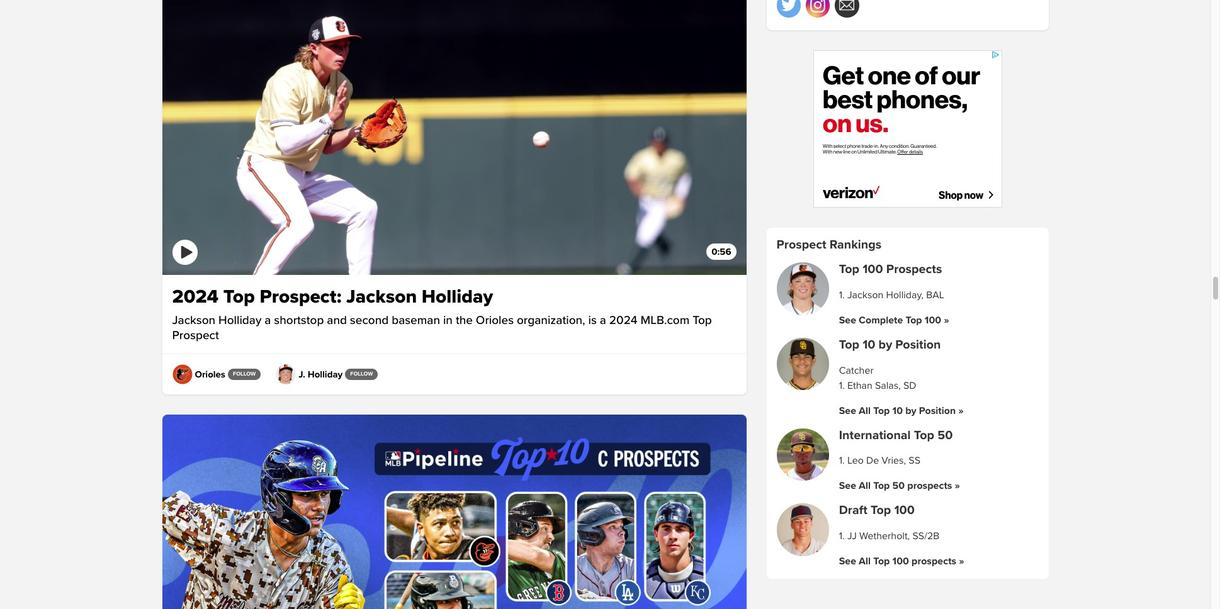 Task type: describe. For each thing, give the bounding box(es) containing it.
top up catcher
[[839, 338, 860, 353]]

1. inside catcher 1. ethan salas, sd
[[839, 380, 845, 392]]

ss/2b
[[913, 531, 940, 543]]

0 horizontal spatial jackson
[[172, 314, 215, 328]]

top up international in the right of the page
[[874, 405, 890, 418]]

mlb.com
[[641, 314, 690, 328]]

1 horizontal spatial by
[[906, 405, 917, 418]]

see all top 100 prospects »
[[839, 556, 965, 568]]

1. for top 100 prospects
[[839, 289, 845, 302]]

top up ss
[[914, 428, 935, 443]]

100 down bal
[[925, 314, 942, 327]]

ethan
[[848, 380, 873, 392]]

instagram image
[[811, 0, 826, 13]]

0 horizontal spatial 10
[[863, 338, 876, 353]]

top 10 catching prospects 2024 image
[[162, 415, 747, 610]]

100 down '1. jj wetherholt, ss/2b'
[[893, 556, 909, 568]]

1 horizontal spatial holliday
[[308, 369, 343, 380]]

sd
[[904, 380, 917, 392]]

1. for draft top 100
[[839, 531, 845, 543]]

0 horizontal spatial holliday
[[219, 314, 262, 328]]

1. for international top 50
[[839, 455, 845, 468]]

and
[[327, 314, 347, 328]]

top down holliday,
[[906, 314, 922, 327]]

1 vertical spatial position
[[919, 405, 956, 418]]

1. jj wetherholt, ss/2b
[[839, 531, 940, 543]]

follow button for j. holliday
[[345, 369, 378, 380]]

all for top
[[859, 405, 871, 418]]

all for international
[[859, 480, 871, 493]]

j. holliday
[[299, 369, 343, 380]]

0 vertical spatial 50
[[938, 428, 953, 443]]

0 vertical spatial prospect
[[777, 237, 827, 252]]

1 vertical spatial 50
[[893, 480, 905, 493]]

de
[[867, 455, 879, 468]]

catcher
[[839, 365, 874, 377]]

is
[[589, 314, 597, 328]]

wetherholt,
[[860, 531, 910, 543]]

0:56 link
[[162, 0, 747, 275]]

ss
[[909, 455, 921, 468]]

jj
[[848, 531, 857, 543]]

0 vertical spatial 2024
[[172, 285, 219, 309]]

draft
[[839, 504, 868, 519]]

advertisement element
[[813, 50, 1002, 208]]

second
[[350, 314, 389, 328]]

see complete top 100 »
[[839, 314, 949, 327]]

follow for orioles
[[233, 371, 256, 378]]

shortstop
[[274, 314, 324, 328]]

catcher 1. ethan salas, sd
[[839, 365, 917, 392]]

organization,
[[517, 314, 585, 328]]

prospect:
[[260, 285, 342, 309]]

twitter image
[[781, 0, 796, 13]]

1 horizontal spatial jackson
[[346, 285, 417, 309]]

follow for j. holliday
[[350, 371, 373, 378]]



Task type: vqa. For each thing, say whether or not it's contained in the screenshot.
the rightmost Jackson
yes



Task type: locate. For each thing, give the bounding box(es) containing it.
follow left j. holliday image
[[233, 371, 256, 378]]

50 down see all top 10 by position »
[[938, 428, 953, 443]]

vries,
[[882, 455, 906, 468]]

see left complete
[[839, 314, 856, 327]]

top down rankings
[[839, 262, 860, 277]]

1 horizontal spatial follow
[[350, 371, 373, 378]]

email image
[[840, 0, 855, 13]]

a right is
[[600, 314, 606, 328]]

1 horizontal spatial a
[[600, 314, 606, 328]]

see for top 10 by position
[[839, 405, 856, 418]]

0 horizontal spatial follow button
[[228, 369, 261, 380]]

50
[[938, 428, 953, 443], [893, 480, 905, 493]]

see up the draft
[[839, 480, 856, 493]]

see all top 50 prospects » link
[[839, 480, 960, 493]]

1. leo de vries, ss
[[839, 455, 921, 468]]

1 horizontal spatial prospect
[[777, 237, 827, 252]]

»
[[944, 314, 949, 327], [959, 405, 964, 418], [955, 480, 960, 493], [959, 556, 965, 568]]

orioles image
[[172, 365, 192, 385]]

1. jackson holliday, bal
[[839, 289, 945, 302]]

holliday up the
[[422, 285, 493, 309]]

1 horizontal spatial 2024
[[609, 314, 638, 328]]

2024 top prospect: jackson holliday jackson holliday a shortstop and second baseman in the orioles organization, is a 2024 mlb.com top prospect
[[172, 285, 712, 343]]

rankings
[[830, 237, 882, 252]]

1 vertical spatial holliday
[[219, 314, 262, 328]]

orioles
[[476, 314, 514, 328], [195, 369, 225, 380]]

holliday,
[[886, 289, 924, 302]]

0 horizontal spatial a
[[265, 314, 271, 328]]

holliday left shortstop
[[219, 314, 262, 328]]

2 see from the top
[[839, 405, 856, 418]]

prospects down ss/2b
[[912, 556, 957, 568]]

1 vertical spatial prospect
[[172, 329, 219, 343]]

j. holliday image
[[276, 365, 296, 385]]

100
[[863, 262, 883, 277], [925, 314, 942, 327], [894, 504, 915, 519], [893, 556, 909, 568]]

3 see from the top
[[839, 480, 856, 493]]

1 a from the left
[[265, 314, 271, 328]]

baseman
[[392, 314, 440, 328]]

3 all from the top
[[859, 556, 871, 568]]

1. left ethan
[[839, 380, 845, 392]]

2024 top prospect: jackson holliday image
[[162, 0, 747, 275]]

see
[[839, 314, 856, 327], [839, 405, 856, 418], [839, 480, 856, 493], [839, 556, 856, 568]]

2 vertical spatial holliday
[[308, 369, 343, 380]]

prospect up orioles link
[[172, 329, 219, 343]]

1. down prospect rankings
[[839, 289, 845, 302]]

1. left jj
[[839, 531, 845, 543]]

0 horizontal spatial 50
[[893, 480, 905, 493]]

1 vertical spatial prospects
[[912, 556, 957, 568]]

10
[[863, 338, 876, 353], [893, 405, 903, 418]]

2 1. from the top
[[839, 380, 845, 392]]

1 follow from the left
[[233, 371, 256, 378]]

0 vertical spatial orioles
[[476, 314, 514, 328]]

0 horizontal spatial by
[[879, 338, 893, 353]]

follow button left j. holliday image
[[228, 369, 261, 380]]

holliday
[[422, 285, 493, 309], [219, 314, 262, 328], [308, 369, 343, 380]]

see for international top 50
[[839, 480, 856, 493]]

prospect inside 2024 top prospect: jackson holliday jackson holliday a shortstop and second baseman in the orioles organization, is a 2024 mlb.com top prospect
[[172, 329, 219, 343]]

see all top 10 by position »
[[839, 405, 964, 418]]

leo
[[848, 455, 864, 468]]

jackson up orioles link
[[172, 314, 215, 328]]

see all top 50 prospects »
[[839, 480, 960, 493]]

complete
[[859, 314, 903, 327]]

1 horizontal spatial 50
[[938, 428, 953, 443]]

a
[[265, 314, 271, 328], [600, 314, 606, 328]]

holliday right j.
[[308, 369, 343, 380]]

2024
[[172, 285, 219, 309], [609, 314, 638, 328]]

by down the sd
[[906, 405, 917, 418]]

follow button for orioles
[[228, 369, 261, 380]]

a left shortstop
[[265, 314, 271, 328]]

j. holliday link
[[276, 365, 343, 385]]

100 down see all top 50 prospects » link
[[894, 504, 915, 519]]

2024 top prospect: jackson holliday link
[[172, 285, 736, 309]]

prospects down ss
[[908, 480, 952, 493]]

1 horizontal spatial 10
[[893, 405, 903, 418]]

see all top 100 prospects » link
[[839, 556, 965, 568]]

international
[[839, 428, 911, 443]]

0 horizontal spatial follow
[[233, 371, 256, 378]]

0 vertical spatial position
[[896, 338, 941, 353]]

see all top 10 by position » link
[[839, 405, 964, 418]]

follow button
[[228, 369, 261, 380], [345, 369, 378, 380]]

0 horizontal spatial 2024
[[172, 285, 219, 309]]

top down wetherholt,
[[874, 556, 890, 568]]

100 down rankings
[[863, 262, 883, 277]]

prospect rankings
[[777, 237, 882, 252]]

jackson
[[346, 285, 417, 309], [848, 289, 884, 302], [172, 314, 215, 328]]

all for draft
[[859, 556, 871, 568]]

2 vertical spatial all
[[859, 556, 871, 568]]

1 vertical spatial 2024
[[609, 314, 638, 328]]

top up wetherholt,
[[871, 504, 891, 519]]

2 follow button from the left
[[345, 369, 378, 380]]

0 vertical spatial all
[[859, 405, 871, 418]]

jackson up complete
[[848, 289, 884, 302]]

2 a from the left
[[600, 314, 606, 328]]

2 horizontal spatial holliday
[[422, 285, 493, 309]]

position up international top 50
[[919, 405, 956, 418]]

0 vertical spatial 10
[[863, 338, 876, 353]]

see down ethan
[[839, 405, 856, 418]]

0 horizontal spatial prospect
[[172, 329, 219, 343]]

follow right j. holliday
[[350, 371, 373, 378]]

prospects for 100
[[912, 556, 957, 568]]

prospects
[[908, 480, 952, 493], [912, 556, 957, 568]]

1 vertical spatial 10
[[893, 405, 903, 418]]

prospects
[[887, 262, 942, 277]]

top right 'mlb.com'
[[693, 314, 712, 328]]

top left prospect:
[[223, 285, 255, 309]]

1 vertical spatial all
[[859, 480, 871, 493]]

draft top 100
[[839, 504, 915, 519]]

4 see from the top
[[839, 556, 856, 568]]

orioles inside 2024 top prospect: jackson holliday jackson holliday a shortstop and second baseman in the orioles organization, is a 2024 mlb.com top prospect
[[476, 314, 514, 328]]

0:56
[[712, 246, 731, 258]]

top 10 by position
[[839, 338, 941, 353]]

by
[[879, 338, 893, 353], [906, 405, 917, 418]]

all
[[859, 405, 871, 418], [859, 480, 871, 493], [859, 556, 871, 568]]

1. left leo
[[839, 455, 845, 468]]

10 down complete
[[863, 338, 876, 353]]

position
[[896, 338, 941, 353], [919, 405, 956, 418]]

prospect left rankings
[[777, 237, 827, 252]]

10 up international top 50
[[893, 405, 903, 418]]

50 down vries,
[[893, 480, 905, 493]]

1.
[[839, 289, 845, 302], [839, 380, 845, 392], [839, 455, 845, 468], [839, 531, 845, 543]]

jackson up second
[[346, 285, 417, 309]]

follow button right j. holliday
[[345, 369, 378, 380]]

prospects for 50
[[908, 480, 952, 493]]

salas,
[[875, 380, 901, 392]]

1 vertical spatial orioles
[[195, 369, 225, 380]]

follow
[[233, 371, 256, 378], [350, 371, 373, 378]]

prospect
[[777, 237, 827, 252], [172, 329, 219, 343]]

1 vertical spatial by
[[906, 405, 917, 418]]

1 all from the top
[[859, 405, 871, 418]]

4 1. from the top
[[839, 531, 845, 543]]

see down jj
[[839, 556, 856, 568]]

by down complete
[[879, 338, 893, 353]]

the
[[456, 314, 473, 328]]

2 all from the top
[[859, 480, 871, 493]]

0 vertical spatial holliday
[[422, 285, 493, 309]]

position down the see complete top 100 » link
[[896, 338, 941, 353]]

1 horizontal spatial orioles
[[476, 314, 514, 328]]

all down ethan
[[859, 405, 871, 418]]

0 vertical spatial by
[[879, 338, 893, 353]]

j.
[[299, 369, 305, 380]]

2 follow from the left
[[350, 371, 373, 378]]

top
[[839, 262, 860, 277], [223, 285, 255, 309], [693, 314, 712, 328], [906, 314, 922, 327], [839, 338, 860, 353], [874, 405, 890, 418], [914, 428, 935, 443], [874, 480, 890, 493], [871, 504, 891, 519], [874, 556, 890, 568]]

all down wetherholt,
[[859, 556, 871, 568]]

2 horizontal spatial jackson
[[848, 289, 884, 302]]

1 follow button from the left
[[228, 369, 261, 380]]

orioles link
[[172, 365, 225, 385]]

1 see from the top
[[839, 314, 856, 327]]

all down de
[[859, 480, 871, 493]]

0 vertical spatial prospects
[[908, 480, 952, 493]]

orioles right the
[[476, 314, 514, 328]]

see for top 100 prospects
[[839, 314, 856, 327]]

top up draft top 100
[[874, 480, 890, 493]]

1 1. from the top
[[839, 289, 845, 302]]

1 horizontal spatial follow button
[[345, 369, 378, 380]]

international top 50
[[839, 428, 953, 443]]

see for draft top 100
[[839, 556, 856, 568]]

see complete top 100 » link
[[839, 314, 949, 327]]

in
[[443, 314, 453, 328]]

0 horizontal spatial orioles
[[195, 369, 225, 380]]

bal
[[926, 289, 945, 302]]

orioles right orioles image
[[195, 369, 225, 380]]

top 100 prospects
[[839, 262, 942, 277]]

3 1. from the top
[[839, 455, 845, 468]]



